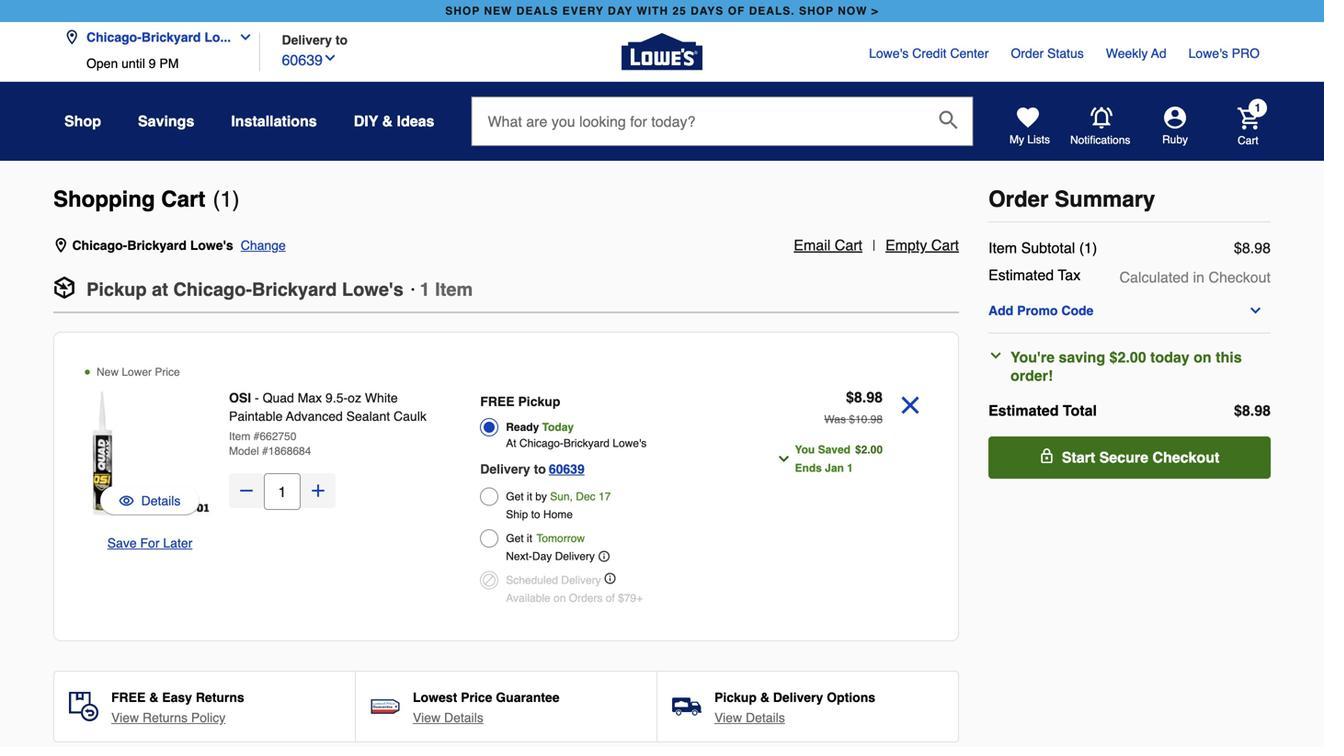 Task type: locate. For each thing, give the bounding box(es) containing it.
it left by
[[527, 491, 532, 504]]

policy
[[191, 711, 226, 726]]

1 horizontal spatial details
[[444, 711, 484, 726]]

0 horizontal spatial shop
[[445, 5, 480, 17]]

1 vertical spatial estimated
[[989, 402, 1059, 419]]

code
[[1062, 304, 1094, 318]]

it up next-
[[527, 533, 532, 545]]

cart
[[1238, 134, 1259, 147], [161, 187, 205, 212], [835, 237, 863, 254], [932, 237, 959, 254]]

delivery up "installations"
[[282, 33, 332, 47]]

0 horizontal spatial details
[[141, 494, 181, 509]]

chevron down image
[[1249, 304, 1263, 318], [989, 349, 1003, 363], [777, 452, 791, 467]]

subtotal
[[1021, 240, 1075, 257]]

caulk
[[394, 409, 427, 424]]

None search field
[[471, 97, 974, 163]]

0 horizontal spatial 60639
[[282, 52, 323, 69]]

chevron down image left delivery to
[[231, 30, 253, 45]]

order left status
[[1011, 46, 1044, 61]]

on down scheduled delivery at the left of page
[[554, 592, 566, 605]]

brickyard down change link
[[252, 279, 337, 300]]

pickup & delivery options view details
[[715, 691, 876, 726]]

$ inside you saved $ 2 .00 ends jan 1
[[855, 444, 862, 457]]

item inside "item #662750 model #1868684"
[[229, 430, 250, 443]]

at chicago-brickyard lowe's
[[506, 437, 647, 450]]

#662750
[[254, 430, 297, 443]]

1 horizontal spatial on
[[1194, 349, 1212, 366]]

lowe's credit center
[[869, 46, 989, 61]]

1 horizontal spatial 60639
[[549, 462, 585, 477]]

get up ship
[[506, 491, 524, 504]]

60639 button down at chicago-brickyard lowe's
[[549, 459, 585, 481]]

delivery inside pickup & delivery options view details
[[773, 691, 823, 705]]

0 vertical spatial chevron down image
[[231, 30, 253, 45]]

weekly ad
[[1106, 46, 1167, 61]]

0 horizontal spatial chevron down image
[[777, 452, 791, 467]]

location image up shop
[[64, 30, 79, 45]]

item up model
[[229, 430, 250, 443]]

1 vertical spatial location image
[[53, 238, 68, 253]]

1 vertical spatial get
[[506, 533, 524, 545]]

0 vertical spatial it
[[527, 491, 532, 504]]

-
[[255, 391, 259, 406]]

chicago- down ready today at the left bottom
[[520, 437, 564, 450]]

delivery left options
[[773, 691, 823, 705]]

1 vertical spatial to
[[534, 462, 546, 477]]

to for delivery to 60639
[[534, 462, 546, 477]]

shop left new
[[445, 5, 480, 17]]

item right bullet image
[[435, 279, 473, 300]]

saved
[[818, 444, 851, 457]]

0 vertical spatial $ 8 . 98
[[1234, 240, 1271, 257]]

free for free pickup
[[480, 395, 515, 409]]

view inside lowest price guarantee view details
[[413, 711, 441, 726]]

0 vertical spatial to
[[336, 33, 348, 47]]

& right diy
[[382, 113, 393, 130]]

save for later
[[107, 536, 193, 551]]

.
[[1251, 240, 1255, 257], [863, 389, 867, 406], [1251, 402, 1255, 419], [868, 413, 871, 426]]

1 vertical spatial on
[[554, 592, 566, 605]]

2 vertical spatial pickup
[[715, 691, 757, 705]]

2 view from the left
[[413, 711, 441, 726]]

until
[[122, 56, 145, 71]]

0 vertical spatial estimated
[[989, 267, 1054, 284]]

ideas
[[397, 113, 435, 130]]

0 horizontal spatial &
[[149, 691, 159, 705]]

email
[[794, 237, 831, 254]]

1 right jan
[[847, 462, 853, 475]]

& inside 'button'
[[382, 113, 393, 130]]

shop new deals every day with 25 days of deals. shop now > link
[[442, 0, 883, 22]]

0 horizontal spatial view details link
[[413, 709, 484, 728]]

returns down easy
[[143, 711, 188, 726]]

chevron down image inside "60639" button
[[323, 51, 338, 65]]

(
[[213, 187, 220, 212]]

brickyard up pm
[[142, 30, 201, 45]]

location image
[[64, 30, 79, 45], [53, 238, 68, 253]]

on inside option group
[[554, 592, 566, 605]]

pickup for pickup & delivery options view details
[[715, 691, 757, 705]]

in
[[1193, 269, 1205, 286]]

1 estimated from the top
[[989, 267, 1054, 284]]

calculated
[[1120, 269, 1189, 286]]

location image up pickup image
[[53, 238, 68, 253]]

tax
[[1058, 267, 1081, 284]]

free inside free & easy returns view returns policy
[[111, 691, 146, 705]]

view
[[111, 711, 139, 726], [413, 711, 441, 726], [715, 711, 742, 726]]

get for get it
[[506, 533, 524, 545]]

pro
[[1232, 46, 1260, 61]]

$ up calculated in checkout
[[1234, 240, 1242, 257]]

1 horizontal spatial free
[[480, 395, 515, 409]]

& inside free & easy returns view returns policy
[[149, 691, 159, 705]]

search image
[[940, 111, 958, 129]]

60639 button up "installations"
[[282, 47, 338, 71]]

$2.00
[[1110, 349, 1147, 366]]

quad
[[263, 391, 294, 406]]

quickview image
[[119, 492, 134, 510]]

today
[[542, 421, 574, 434]]

0 horizontal spatial item
[[229, 430, 250, 443]]

1
[[1255, 102, 1261, 114], [220, 187, 232, 212], [420, 279, 430, 300], [847, 462, 853, 475]]

1 $ 8 . 98 from the top
[[1234, 240, 1271, 257]]

info image
[[599, 551, 610, 562]]

new
[[97, 366, 119, 379]]

2 horizontal spatial view
[[715, 711, 742, 726]]

lowe's home improvement logo image
[[622, 11, 703, 92]]

it
[[527, 491, 532, 504], [527, 533, 532, 545]]

on inside you're saving  $2.00  today on this order!
[[1194, 349, 1212, 366]]

1 it from the top
[[527, 491, 532, 504]]

1 vertical spatial chevron down image
[[323, 51, 338, 65]]

0 vertical spatial location image
[[64, 30, 79, 45]]

2 vertical spatial chevron down image
[[777, 452, 791, 467]]

1 vertical spatial 60639 button
[[549, 459, 585, 481]]

2 estimated from the top
[[989, 402, 1059, 419]]

60639 button inside option group
[[549, 459, 585, 481]]

pickup inside pickup & delivery options view details
[[715, 691, 757, 705]]

2 it from the top
[[527, 533, 532, 545]]

get up next-
[[506, 533, 524, 545]]

Stepper number input field with increment and decrement buttons number field
[[264, 474, 301, 510]]

next-
[[506, 550, 532, 563]]

0 vertical spatial on
[[1194, 349, 1212, 366]]

0 vertical spatial order
[[1011, 46, 1044, 61]]

advanced
[[286, 409, 343, 424]]

1 vertical spatial checkout
[[1153, 449, 1220, 466]]

1 horizontal spatial item
[[435, 279, 473, 300]]

free up view returns policy link
[[111, 691, 146, 705]]

1 vertical spatial chevron down image
[[989, 349, 1003, 363]]

order up item subtotal (1)
[[989, 187, 1049, 212]]

delivery up orders
[[561, 574, 601, 587]]

get it tomorrow
[[506, 533, 585, 545]]

1 vertical spatial order
[[989, 187, 1049, 212]]

1 get from the top
[[506, 491, 524, 504]]

estimated
[[989, 267, 1054, 284], [989, 402, 1059, 419]]

plus image
[[309, 482, 327, 500]]

0 horizontal spatial 60639 button
[[282, 47, 338, 71]]

item up estimated tax
[[989, 240, 1017, 257]]

>
[[872, 5, 879, 17]]

2 get from the top
[[506, 533, 524, 545]]

$ down this
[[1234, 402, 1242, 419]]

order for order summary
[[989, 187, 1049, 212]]

shop left now
[[799, 5, 834, 17]]

price right lower
[[155, 366, 180, 379]]

checkout right in
[[1209, 269, 1271, 286]]

$ 8 . 98 down this
[[1234, 402, 1271, 419]]

2 shop from the left
[[799, 5, 834, 17]]

save for later button
[[107, 534, 193, 553]]

1 vertical spatial free
[[111, 691, 146, 705]]

0 horizontal spatial chevron down image
[[231, 30, 253, 45]]

chevron down image
[[231, 30, 253, 45], [323, 51, 338, 65]]

view details link for view
[[715, 709, 785, 728]]

chevron down image inside you're saving  $2.00  today on this order! link
[[989, 349, 1003, 363]]

chevron down image down delivery to
[[323, 51, 338, 65]]

view inside pickup & delivery options view details
[[715, 711, 742, 726]]

1 horizontal spatial view details link
[[715, 709, 785, 728]]

white
[[365, 391, 398, 406]]

by
[[536, 491, 547, 504]]

2 vertical spatial item
[[229, 430, 250, 443]]

info image
[[605, 573, 616, 585]]

cart left (
[[161, 187, 205, 212]]

0 horizontal spatial pickup
[[86, 279, 147, 300]]

2 horizontal spatial chevron down image
[[1249, 304, 1263, 318]]

$
[[1234, 240, 1242, 257], [846, 389, 854, 406], [1234, 402, 1242, 419], [849, 413, 855, 426], [855, 444, 862, 457]]

day
[[532, 550, 552, 563]]

estimated for estimated tax
[[989, 267, 1054, 284]]

of
[[606, 592, 615, 605]]

lowe's home improvement lists image
[[1017, 107, 1039, 129]]

sealant
[[346, 409, 390, 424]]

location image for chicago-brickyard lowe's
[[53, 238, 68, 253]]

you saved $ 2 .00 ends jan 1
[[795, 444, 883, 475]]

estimated down item subtotal (1)
[[989, 267, 1054, 284]]

2 horizontal spatial &
[[760, 691, 770, 705]]

lowe's home improvement notification center image
[[1091, 107, 1113, 129]]

3 view from the left
[[715, 711, 742, 726]]

60639 button
[[282, 47, 338, 71], [549, 459, 585, 481]]

2 horizontal spatial details
[[746, 711, 785, 726]]

to
[[336, 33, 348, 47], [534, 462, 546, 477], [531, 509, 540, 522]]

17
[[599, 491, 611, 504]]

0 vertical spatial item
[[989, 240, 1017, 257]]

returns up policy
[[196, 691, 244, 705]]

0 vertical spatial pickup
[[86, 279, 147, 300]]

it for tomorrow
[[527, 533, 532, 545]]

& left options
[[760, 691, 770, 705]]

chevron down image left the you're
[[989, 349, 1003, 363]]

at
[[506, 437, 517, 450]]

1 view from the left
[[111, 711, 139, 726]]

8 inside $ 8 . 98 was $ 10 . 98
[[854, 389, 863, 406]]

1 horizontal spatial price
[[461, 691, 492, 705]]

cart right empty
[[932, 237, 959, 254]]

free up ready
[[480, 395, 515, 409]]

1 vertical spatial it
[[527, 533, 532, 545]]

60639 down delivery to
[[282, 52, 323, 69]]

98
[[1255, 240, 1271, 257], [867, 389, 883, 406], [1255, 402, 1271, 419], [871, 413, 883, 426]]

details
[[141, 494, 181, 509], [444, 711, 484, 726], [746, 711, 785, 726]]

start secure checkout button
[[989, 437, 1271, 479]]

ready today
[[506, 421, 574, 434]]

chicago- inside button
[[86, 30, 142, 45]]

1 vertical spatial $ 8 . 98
[[1234, 402, 1271, 419]]

0 horizontal spatial returns
[[143, 711, 188, 726]]

option group
[[480, 389, 736, 610]]

lowe's inside option group
[[613, 437, 647, 450]]

orders
[[569, 592, 603, 605]]

delivery to 60639
[[480, 462, 585, 477]]

60639 inside option group
[[549, 462, 585, 477]]

0 vertical spatial checkout
[[1209, 269, 1271, 286]]

price right lowest
[[461, 691, 492, 705]]

1 horizontal spatial pickup
[[518, 395, 560, 409]]

osi
[[229, 391, 251, 406]]

& inside pickup & delivery options view details
[[760, 691, 770, 705]]

8 for estimated total
[[1242, 402, 1251, 419]]

days
[[691, 5, 724, 17]]

Search Query text field
[[472, 97, 925, 145]]

tomorrow
[[537, 533, 585, 545]]

2 view details link from the left
[[715, 709, 785, 728]]

60639 down at chicago-brickyard lowe's
[[549, 462, 585, 477]]

checkout for start secure checkout
[[1153, 449, 1220, 466]]

& left easy
[[149, 691, 159, 705]]

brickyard down today
[[564, 437, 610, 450]]

chevron down image left you on the bottom right
[[777, 452, 791, 467]]

0 vertical spatial 60639 button
[[282, 47, 338, 71]]

0 vertical spatial get
[[506, 491, 524, 504]]

1 view details link from the left
[[413, 709, 484, 728]]

0 vertical spatial free
[[480, 395, 515, 409]]

lowest price guarantee view details
[[413, 691, 560, 726]]

0 vertical spatial price
[[155, 366, 180, 379]]

remove item image
[[894, 389, 927, 422]]

2 $ 8 . 98 from the top
[[1234, 402, 1271, 419]]

2 horizontal spatial pickup
[[715, 691, 757, 705]]

0 horizontal spatial view
[[111, 711, 139, 726]]

1 horizontal spatial shop
[[799, 5, 834, 17]]

$ left .00
[[855, 444, 862, 457]]

view returns policy link
[[111, 709, 226, 728]]

2
[[862, 444, 868, 457]]

quad max 9.5-oz white paintable advanced sealant caulk
[[229, 391, 427, 424]]

item #662750 model #1868684
[[229, 430, 311, 458]]

1 vertical spatial pickup
[[518, 395, 560, 409]]

2 vertical spatial to
[[531, 509, 540, 522]]

free for free & easy returns view returns policy
[[111, 691, 146, 705]]

chicago- up open
[[86, 30, 142, 45]]

weekly
[[1106, 46, 1148, 61]]

0 horizontal spatial free
[[111, 691, 146, 705]]

checkout right secure
[[1153, 449, 1220, 466]]

free inside option group
[[480, 395, 515, 409]]

chevron down image down calculated in checkout
[[1249, 304, 1263, 318]]

price
[[155, 366, 180, 379], [461, 691, 492, 705]]

checkout inside button
[[1153, 449, 1220, 466]]

1 horizontal spatial 60639 button
[[549, 459, 585, 481]]

view inside free & easy returns view returns policy
[[111, 711, 139, 726]]

2 horizontal spatial item
[[989, 240, 1017, 257]]

1 horizontal spatial chevron down image
[[323, 51, 338, 65]]

on left this
[[1194, 349, 1212, 366]]

1 horizontal spatial chevron down image
[[989, 349, 1003, 363]]

0 vertical spatial 60639
[[282, 52, 323, 69]]

view details link
[[413, 709, 484, 728], [715, 709, 785, 728]]

estimated down order! at the right
[[989, 402, 1059, 419]]

1 horizontal spatial view
[[413, 711, 441, 726]]

get
[[506, 491, 524, 504], [506, 533, 524, 545]]

$79+
[[618, 592, 643, 605]]

1 inside you saved $ 2 .00 ends jan 1
[[847, 462, 853, 475]]

center
[[950, 46, 989, 61]]

1 vertical spatial price
[[461, 691, 492, 705]]

order summary
[[989, 187, 1156, 212]]

model
[[229, 445, 259, 458]]

$ 8 . 98
[[1234, 240, 1271, 257], [1234, 402, 1271, 419]]

1 horizontal spatial returns
[[196, 691, 244, 705]]

later
[[163, 536, 193, 551]]

1 vertical spatial returns
[[143, 711, 188, 726]]

cart right email
[[835, 237, 863, 254]]

1 vertical spatial 60639
[[549, 462, 585, 477]]

1 horizontal spatial &
[[382, 113, 393, 130]]

0 horizontal spatial on
[[554, 592, 566, 605]]

$ 8 . 98 up calculated in checkout
[[1234, 240, 1271, 257]]



Task type: vqa. For each thing, say whether or not it's contained in the screenshot.
Organization
no



Task type: describe. For each thing, give the bounding box(es) containing it.
delivery to
[[282, 33, 348, 47]]

summary
[[1055, 187, 1156, 212]]

bullet image
[[84, 369, 91, 376]]

now
[[838, 5, 868, 17]]

with
[[637, 5, 669, 17]]

1 down pro
[[1255, 102, 1261, 114]]

lowe's home improvement cart image
[[1238, 107, 1260, 129]]

cart down lowe's home improvement cart image
[[1238, 134, 1259, 147]]

of
[[728, 5, 745, 17]]

estimated total
[[989, 402, 1097, 419]]

open
[[86, 56, 118, 71]]

paintable
[[229, 409, 283, 424]]

quad max 9.5-oz white paintable advanced sealant caulk image
[[84, 387, 216, 520]]

available on orders of $79+
[[506, 592, 643, 605]]

you're saving  $2.00  today on this order! link
[[989, 349, 1264, 385]]

ship to home
[[506, 509, 573, 522]]

option group containing free pickup
[[480, 389, 736, 610]]

next-day delivery
[[506, 550, 595, 563]]

email cart button
[[794, 235, 863, 257]]

& for pickup
[[760, 691, 770, 705]]

pickup at chicago-brickyard lowe's
[[86, 279, 404, 300]]

sun,
[[550, 491, 573, 504]]

diy & ideas
[[354, 113, 435, 130]]

empty cart button
[[886, 235, 959, 257]]

easy
[[162, 691, 192, 705]]

$ 8 . 98 was $ 10 . 98
[[824, 389, 883, 426]]

start secure checkout
[[1062, 449, 1220, 466]]

1 right bullet image
[[420, 279, 430, 300]]

this
[[1216, 349, 1242, 366]]

change
[[241, 238, 286, 253]]

checkout for calculated in checkout
[[1209, 269, 1271, 286]]

1 vertical spatial item
[[435, 279, 473, 300]]

chicago-brickyard lo... button
[[64, 19, 260, 56]]

pm
[[159, 56, 179, 71]]

0 vertical spatial returns
[[196, 691, 244, 705]]

& for diy
[[382, 113, 393, 130]]

lowe's pro link
[[1189, 44, 1260, 63]]

1 shop from the left
[[445, 5, 480, 17]]

10
[[855, 413, 868, 426]]

location image for chicago-brickyard lo...
[[64, 30, 79, 45]]

you're saving  $2.00  today on this order!
[[1011, 349, 1242, 384]]

price inside lowest price guarantee view details
[[461, 691, 492, 705]]

pickup image
[[53, 277, 75, 299]]

for
[[140, 536, 160, 551]]

chevron down image inside chicago-brickyard lo... button
[[231, 30, 253, 45]]

9.5-
[[326, 391, 348, 406]]

new
[[484, 5, 513, 17]]

$ right the was
[[849, 413, 855, 426]]

was
[[824, 413, 846, 426]]

my lists link
[[1010, 107, 1050, 147]]

to for ship to home
[[531, 509, 540, 522]]

$ 8 . 98 for estimated total
[[1234, 402, 1271, 419]]

brickyard inside option group
[[564, 437, 610, 450]]

jan
[[825, 462, 844, 475]]

cart for email cart
[[835, 237, 863, 254]]

25
[[673, 5, 687, 17]]

block image
[[480, 572, 499, 590]]

lo...
[[205, 30, 231, 45]]

savings button
[[138, 105, 194, 138]]

chicago- inside option group
[[520, 437, 564, 450]]

delivery down at
[[480, 462, 530, 477]]

#1868684
[[262, 445, 311, 458]]

it for by
[[527, 491, 532, 504]]

order status
[[1011, 46, 1084, 61]]

view details link for details
[[413, 709, 484, 728]]

empty
[[886, 237, 927, 254]]

open until 9 pm
[[86, 56, 179, 71]]

estimated for estimated total
[[989, 402, 1059, 419]]

$ up saved
[[846, 389, 854, 406]]

scheduled delivery
[[506, 574, 601, 587]]

get for get it by
[[506, 491, 524, 504]]

chicago- down shopping at left top
[[72, 238, 127, 253]]

view for pickup & delivery options view details
[[715, 711, 742, 726]]

view for free & easy returns view returns policy
[[111, 711, 139, 726]]

promo
[[1017, 304, 1058, 318]]

get it by sun, dec 17
[[506, 491, 611, 504]]

ship
[[506, 509, 528, 522]]

pickup inside option group
[[518, 395, 560, 409]]

cart for shopping cart ( 1 )
[[161, 187, 205, 212]]

brickyard up the at
[[127, 238, 187, 253]]

add promo code link
[[989, 304, 1271, 318]]

0 horizontal spatial price
[[155, 366, 180, 379]]

secure
[[1100, 449, 1149, 466]]

home
[[544, 509, 573, 522]]

installations button
[[231, 105, 317, 138]]

saving
[[1059, 349, 1106, 366]]

email cart
[[794, 237, 863, 254]]

brickyard inside button
[[142, 30, 201, 45]]

scheduled
[[506, 574, 558, 587]]

order for order status
[[1011, 46, 1044, 61]]

day
[[608, 5, 633, 17]]

diy & ideas button
[[354, 105, 435, 138]]

1 up chicago-brickyard lowe's change
[[220, 187, 232, 212]]

max
[[298, 391, 322, 406]]

to for delivery to
[[336, 33, 348, 47]]

lowest
[[413, 691, 457, 705]]

total
[[1063, 402, 1097, 419]]

start
[[1062, 449, 1096, 466]]

item for item subtotal (1)
[[989, 240, 1017, 257]]

you're
[[1011, 349, 1055, 366]]

deals.
[[749, 5, 795, 17]]

you
[[795, 444, 815, 457]]

& for free
[[149, 691, 159, 705]]

ad
[[1151, 46, 1167, 61]]

item for item #662750 model #1868684
[[229, 430, 250, 443]]

lower
[[122, 366, 152, 379]]

details inside pickup & delivery options view details
[[746, 711, 785, 726]]

lowe's pro
[[1189, 46, 1260, 61]]

shopping cart ( 1 )
[[53, 187, 240, 212]]

details inside lowest price guarantee view details
[[444, 711, 484, 726]]

diy
[[354, 113, 378, 130]]

my lists
[[1010, 133, 1050, 146]]

8 for item subtotal (1)
[[1242, 240, 1251, 257]]

0 vertical spatial chevron down image
[[1249, 304, 1263, 318]]

secure image
[[1040, 449, 1055, 464]]

weekly ad link
[[1106, 44, 1167, 63]]

order status link
[[1011, 44, 1084, 63]]

cart for empty cart
[[932, 237, 959, 254]]

notifications
[[1071, 134, 1131, 146]]

lowe's credit center link
[[869, 44, 989, 63]]

options
[[827, 691, 876, 705]]

dec
[[576, 491, 596, 504]]

pickup for pickup at chicago-brickyard lowe's
[[86, 279, 147, 300]]

add
[[989, 304, 1014, 318]]

$ 8 . 98 for item subtotal (1)
[[1234, 240, 1271, 257]]

minus image
[[237, 482, 256, 500]]

bullet image
[[411, 288, 415, 292]]

delivery down tomorrow
[[555, 550, 595, 563]]

status
[[1048, 46, 1084, 61]]

ruby
[[1163, 133, 1188, 146]]

chicago- right the at
[[173, 279, 252, 300]]

chicago-brickyard lo...
[[86, 30, 231, 45]]

oz
[[348, 391, 361, 406]]

add promo code
[[989, 304, 1094, 318]]

estimated tax
[[989, 267, 1081, 284]]



